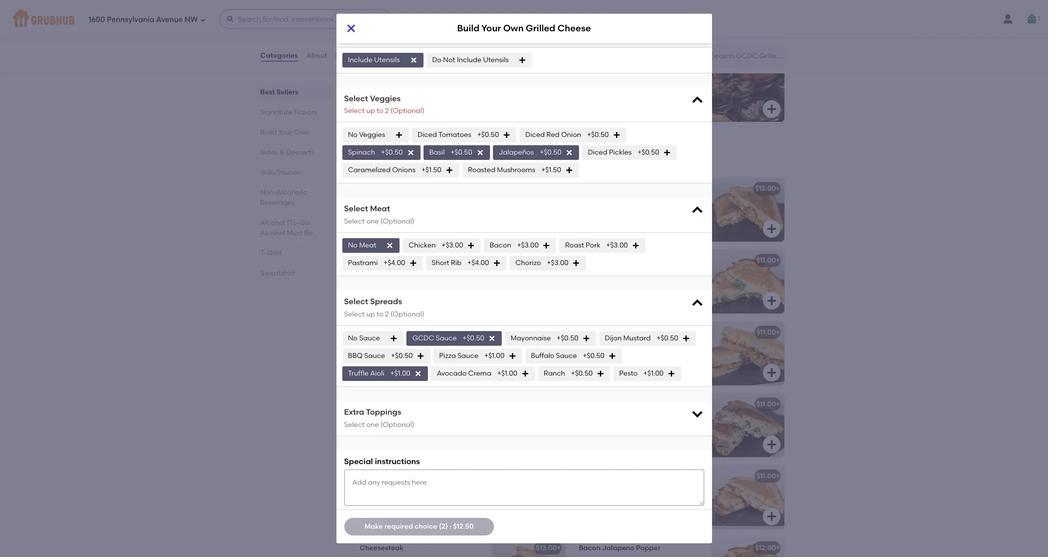 Task type: describe. For each thing, give the bounding box(es) containing it.
grubhub
[[408, 47, 438, 55]]

1600 pennsylvania avenue nw
[[89, 15, 198, 24]]

cup
[[407, 90, 422, 98]]

carrot,
[[409, 280, 431, 288]]

pizza melt image
[[711, 466, 785, 529]]

and up (diced
[[391, 270, 405, 278]]

melt,
[[554, 158, 568, 165]]

$11.00 for mozzarella, feta cheese, spinach, tomato, diced red onion
[[538, 400, 557, 408]]

cheese, inside cheddar and pepper jack cheese, cajun crunch (bell pepper, celery, onion) remoulade
[[669, 342, 696, 350]]

to for veggies
[[377, 107, 384, 115]]

$11.00 + for cheddar and pepper jack cheese, cajun crunch (bell pepper, celery, onion) remoulade
[[757, 328, 780, 336]]

bowl.
[[619, 158, 634, 165]]

up for spreads
[[366, 310, 375, 318]]

alcoholic
[[276, 188, 307, 197]]

diced inside mozzarella, feta cheese, spinach, tomato, diced red onion
[[389, 424, 408, 432]]

one for utensils?
[[366, 31, 379, 40]]

aioli inside mozzarella cheese, roasted mushrooms, spinach, truffle herb aioli
[[579, 434, 593, 442]]

sides
[[260, 148, 278, 157]]

green goddess image
[[711, 250, 785, 313]]

+$1.00 for sauce
[[485, 352, 505, 360]]

$11.00 + for mozzarella cheese, roasted mushrooms, spinach, truffle herb aioli
[[757, 400, 780, 408]]

own for build your own
[[294, 128, 309, 137]]

2 for veggies
[[385, 107, 389, 115]]

5 select from the top
[[344, 217, 365, 226]]

best for best sellers most ordered on grubhub
[[352, 33, 375, 45]]

cheese, inside cheddar cheese, diced jalapeno, pulled pork, mac and chees, bbq sauce
[[391, 342, 418, 350]]

tomato
[[361, 90, 387, 98]]

onion)
[[579, 362, 600, 370]]

$12.00 for southwest 'image'
[[756, 184, 776, 193]]

mediterranean image
[[492, 394, 565, 457]]

sauce for buffalo sauce
[[556, 352, 577, 360]]

signature for signature flavors gcdc's famous signature flavors: available as a grilled cheese, patty melt, or mac & cheese bowl.
[[352, 145, 402, 157]]

0 vertical spatial blue
[[386, 256, 400, 265]]

available
[[452, 158, 478, 165]]

young american image
[[492, 178, 565, 242]]

mozzarella cheese, spinach, basil, pesto
[[579, 270, 692, 288]]

no for select spreads
[[348, 334, 358, 342]]

basil,
[[675, 270, 692, 278]]

include right not
[[457, 56, 482, 64]]

+$0.50 for gcdc sauce
[[463, 334, 485, 342]]

truffle for truffle herb
[[579, 400, 600, 408]]

make
[[365, 522, 383, 531]]

reviews
[[335, 51, 363, 60]]

and inside cheddar and pepper jack cheese, cajun crunch (bell pepper, celery, onion) remoulade
[[611, 342, 624, 350]]

truffle aioli
[[348, 369, 385, 378]]

signature flavors gcdc's famous signature flavors: available as a grilled cheese, patty melt, or mac & cheese bowl.
[[352, 145, 634, 165]]

side
[[260, 168, 274, 177]]

$11.00 + for mozzarella, feta cheese, spinach, tomato, diced red onion
[[538, 400, 561, 408]]

search icon image
[[695, 50, 707, 62]]

swiss
[[360, 486, 378, 494]]

+$3.00 for bacon
[[517, 241, 539, 250]]

nw
[[185, 15, 198, 24]]

+$0.50 for spinach
[[381, 148, 403, 157]]

short
[[432, 259, 449, 267]]

mozzarella for truffle
[[579, 414, 614, 422]]

svg image inside main navigation navigation
[[226, 15, 234, 23]]

popper
[[636, 544, 661, 552]]

blue inside cheddar and blue cheese, buffalo crunch (diced carrot, celery, onion), ranch and hot sauce
[[406, 270, 420, 278]]

bbq for bbq sauce
[[348, 352, 363, 360]]

rib
[[451, 259, 462, 267]]

t-
[[260, 249, 267, 257]]

(optional) inside select spreads select up to 2 (optional)
[[391, 310, 425, 318]]

+$0.50 for bbq sauce
[[391, 352, 413, 360]]

+ for truffle herb
[[776, 400, 780, 408]]

avocado
[[437, 369, 467, 378]]

main navigation navigation
[[0, 0, 1048, 38]]

cheesesteak
[[360, 544, 404, 552]]

diced up the basil
[[418, 131, 437, 139]]

flavors for signature flavors gcdc's famous signature flavors: available as a grilled cheese, patty melt, or mac & cheese bowl.
[[405, 145, 442, 157]]

buffalo for buffalo sauce
[[531, 352, 555, 360]]

cheese inside signature flavors gcdc's famous signature flavors: available as a grilled cheese, patty melt, or mac & cheese bowl.
[[596, 158, 618, 165]]

pizza for pizza sauce
[[439, 352, 456, 360]]

select meat select one (optional)
[[344, 204, 415, 226]]

american cheese, diced tomato, bacon
[[360, 198, 471, 216]]

0 vertical spatial mustard
[[624, 334, 651, 342]]

special instructions
[[344, 457, 420, 466]]

mac inside signature flavors gcdc's famous signature flavors: available as a grilled cheese, patty melt, or mac & cheese bowl.
[[577, 158, 589, 165]]

sweatshirt tab
[[260, 268, 329, 278]]

spinach, inside mozzarella cheese, spinach, basil, pesto
[[645, 270, 674, 278]]

1 horizontal spatial ranch
[[544, 369, 565, 378]]

diced tomatoes
[[418, 131, 472, 139]]

mozzarella for green
[[579, 270, 614, 278]]

bacon for bacon
[[490, 241, 511, 250]]

$4.00
[[361, 101, 380, 110]]

spreads
[[370, 297, 402, 306]]

buffalo blue image
[[492, 250, 565, 313]]

veggies for select
[[370, 94, 401, 103]]

buffalo for buffalo blue
[[360, 256, 384, 265]]

diced inside cheddar cheese, diced jalapeno, pulled pork, mac and chees, bbq sauce
[[420, 342, 439, 350]]

truffle for truffle aioli
[[348, 369, 369, 378]]

+$4.00 for pastrami
[[384, 259, 405, 267]]

best for best sellers
[[260, 88, 275, 96]]

cajun image
[[711, 322, 785, 385]]

+$3.00 for chorizo
[[547, 259, 569, 267]]

pesto inside mozzarella cheese, spinach, basil, pesto
[[579, 280, 597, 288]]

diced left pickles
[[588, 148, 608, 157]]

reuben
[[360, 472, 385, 480]]

+ for cajun
[[776, 328, 780, 336]]

select spreads select up to 2 (optional)
[[344, 297, 425, 318]]

mushrooms
[[497, 166, 536, 174]]

pepper
[[625, 342, 649, 350]]

bbq image
[[492, 322, 565, 385]]

celery, inside cheddar and pepper jack cheese, cajun crunch (bell pepper, celery, onion) remoulade
[[670, 352, 692, 360]]

diced up jalapeños
[[526, 131, 545, 139]]

0 vertical spatial roasted
[[468, 166, 496, 174]]

pizza for pizza melt
[[579, 472, 597, 480]]

diced inside american cheese, diced tomato, bacon
[[423, 198, 442, 206]]

american
[[360, 198, 392, 206]]

2 vertical spatial signature
[[400, 158, 428, 165]]

up for veggies
[[366, 107, 375, 115]]

sauce inside cheddar and blue cheese, buffalo crunch (diced carrot, celery, onion), ranch and hot sauce
[[411, 290, 432, 298]]

chees,
[[431, 352, 454, 360]]

truffle herb
[[579, 400, 618, 408]]

do
[[432, 56, 442, 64]]

buffalo inside cheddar and blue cheese, buffalo crunch (diced carrot, celery, onion), ranch and hot sauce
[[451, 270, 474, 278]]

best sellers
[[260, 88, 298, 96]]

+$3.00 for chicken
[[442, 241, 464, 250]]

sauce for no sauce
[[359, 334, 380, 342]]

about button
[[306, 38, 328, 73]]

soup
[[389, 90, 406, 98]]

avenue
[[156, 15, 183, 24]]

1 button
[[1026, 10, 1041, 28]]

bbq inside cheddar cheese, diced jalapeno, pulled pork, mac and chees, bbq sauce
[[455, 352, 470, 360]]

green goddess
[[579, 256, 631, 265]]

pennsylvania
[[107, 15, 154, 24]]

chorizo
[[516, 259, 541, 267]]

chicken
[[409, 241, 436, 250]]

non-
[[260, 188, 276, 197]]

+ for bbq
[[557, 328, 561, 336]]

mac inside cheddar cheese, diced jalapeno, pulled pork, mac and chees, bbq sauce
[[400, 352, 414, 360]]

own for build your own grilled cheese
[[503, 23, 524, 34]]

buffalo blue
[[360, 256, 400, 265]]

include utensils
[[348, 56, 400, 64]]

required
[[385, 522, 413, 531]]

$12.00 + for bacon jalapeno popper image
[[756, 544, 780, 552]]

build for build your own grilled cheese
[[457, 23, 480, 34]]

bbq for bbq
[[360, 328, 375, 336]]

cheese, inside swiss cheese, pastrami, sauekraut, mustard
[[379, 486, 406, 494]]

tomatoes
[[439, 131, 472, 139]]

1
[[1038, 15, 1041, 23]]

$11.00 for cheddar and blue cheese, buffalo crunch (diced carrot, celery, onion), ranch and hot sauce
[[538, 256, 557, 265]]

sauces
[[276, 168, 300, 177]]

beverages
[[260, 199, 295, 207]]

sellers for best sellers
[[276, 88, 298, 96]]

$12.00 for bacon jalapeno popper image
[[756, 544, 776, 552]]

1 cajun from the top
[[579, 328, 599, 336]]

cheese, inside mozzarella cheese, roasted mushrooms, spinach, truffle herb aioli
[[616, 414, 643, 422]]

sides & desserts tab
[[260, 147, 329, 158]]

spinach, inside mozzarella, feta cheese, spinach, tomato, diced red onion
[[444, 414, 473, 422]]

+ for green goddess
[[776, 256, 780, 265]]

+$3.00 for roast pork
[[606, 241, 628, 250]]

1 utensils from the left
[[374, 56, 400, 64]]

mediterranean
[[360, 400, 410, 408]]

flavors for signature flavors
[[294, 108, 317, 116]]

(optional) for select meat
[[381, 217, 415, 226]]

jalapeno
[[602, 544, 635, 552]]

0 vertical spatial cheese
[[558, 23, 591, 34]]

+$4.00 for short rib
[[468, 259, 489, 267]]

gcdc's
[[352, 158, 375, 165]]

$13.00 for $13.00 +
[[536, 544, 557, 552]]

svg image inside 1 button
[[1026, 13, 1038, 25]]

reuben image
[[492, 466, 565, 529]]

0 vertical spatial aioli
[[370, 369, 385, 378]]

sauce for pizza sauce
[[458, 352, 479, 360]]

onion),
[[456, 280, 479, 288]]

0 horizontal spatial herb
[[602, 400, 618, 408]]

+$1.00 for aioli
[[390, 369, 411, 378]]

reviews button
[[335, 38, 363, 73]]

no veggies
[[348, 131, 385, 139]]

ranch inside cheddar and blue cheese, buffalo crunch (diced carrot, celery, onion), ranch and hot sauce
[[360, 290, 381, 298]]

caramelized
[[348, 166, 391, 174]]

ordered
[[370, 47, 396, 55]]

pastrami,
[[408, 486, 439, 494]]

pizza melt
[[579, 472, 613, 480]]

non-alcoholic beverages tab
[[260, 187, 329, 208]]

+$1.00 for crema
[[497, 369, 518, 378]]

toppings
[[366, 408, 401, 417]]

+$0.50 for diced pickles
[[638, 148, 660, 157]]

sauce inside cheddar cheese, diced jalapeno, pulled pork, mac and chees, bbq sauce
[[360, 362, 381, 370]]

bacon inside american cheese, diced tomato, bacon
[[360, 208, 381, 216]]

spinach
[[348, 148, 375, 157]]

cheddar for crunch
[[360, 270, 390, 278]]

mozzarella,
[[360, 414, 397, 422]]

melt
[[598, 472, 613, 480]]

jack
[[651, 342, 667, 350]]

+$0.50 for diced tomatoes
[[477, 131, 499, 139]]

2 for spreads
[[385, 310, 389, 318]]

cheddar cheese, diced jalapeno, pulled pork, mac and chees, bbq sauce
[[360, 342, 475, 370]]

no for select meat
[[348, 241, 358, 250]]

pork
[[586, 241, 601, 250]]

1 horizontal spatial red
[[547, 131, 560, 139]]

pizza sauce
[[439, 352, 479, 360]]

on
[[398, 47, 406, 55]]

cheese, inside mozzarella cheese, spinach, basil, pesto
[[616, 270, 643, 278]]

most
[[352, 47, 368, 55]]

cajun inside cheddar and pepper jack cheese, cajun crunch (bell pepper, celery, onion) remoulade
[[579, 352, 599, 360]]

0 vertical spatial onion
[[561, 131, 581, 139]]

$11.00 for cheddar and pepper jack cheese, cajun crunch (bell pepper, celery, onion) remoulade
[[757, 328, 776, 336]]

sauekraut,
[[441, 486, 477, 494]]



Task type: vqa. For each thing, say whether or not it's contained in the screenshot.
2nd to from the bottom
yes



Task type: locate. For each thing, give the bounding box(es) containing it.
2 select from the top
[[344, 94, 368, 103]]

crema
[[468, 369, 492, 378]]

build inside tab
[[260, 128, 276, 137]]

0 horizontal spatial red
[[410, 424, 423, 432]]

0 horizontal spatial roasted
[[468, 166, 496, 174]]

+$1.00 down pork,
[[390, 369, 411, 378]]

0 horizontal spatial mac
[[400, 352, 414, 360]]

$12.00 + for bbq image
[[536, 328, 561, 336]]

to inside select spreads select up to 2 (optional)
[[377, 310, 384, 318]]

include inside include utensils? select one (optional)
[[344, 19, 373, 28]]

& down diced pickles
[[591, 158, 595, 165]]

+$0.50 for ranch
[[571, 369, 593, 378]]

include up the most
[[344, 19, 373, 28]]

$11.00 for mozzarella cheese, roasted mushrooms, spinach, truffle herb aioli
[[757, 400, 776, 408]]

celery, right pepper,
[[670, 352, 692, 360]]

utensils down ordered
[[374, 56, 400, 64]]

+$3.00 down roast
[[547, 259, 569, 267]]

+$0.50 for mayonnaise
[[557, 334, 579, 342]]

Special instructions text field
[[344, 469, 704, 506]]

up down the spreads
[[366, 310, 375, 318]]

buffalo sauce
[[531, 352, 577, 360]]

select inside include utensils? select one (optional)
[[344, 31, 365, 40]]

1 vertical spatial crunch
[[601, 352, 625, 360]]

$13.00
[[536, 472, 557, 480], [536, 544, 557, 552]]

+$0.50 for jalapeños
[[540, 148, 562, 157]]

pesto down green
[[579, 280, 597, 288]]

0 horizontal spatial bacon
[[360, 208, 381, 216]]

t-shirt
[[260, 249, 282, 257]]

herb
[[602, 400, 618, 408], [674, 424, 690, 432]]

signature up onions
[[400, 158, 428, 165]]

bacon for bacon jalapeno popper
[[579, 544, 601, 552]]

flavors inside tab
[[294, 108, 317, 116]]

0 horizontal spatial onion
[[424, 424, 445, 432]]

sellers up signature flavors at the top left of page
[[276, 88, 298, 96]]

1 vertical spatial pizza
[[579, 472, 597, 480]]

1 vertical spatial $12.00 +
[[536, 328, 561, 336]]

1 horizontal spatial pesto
[[619, 369, 638, 378]]

jalapeno,
[[441, 342, 475, 350]]

1 horizontal spatial herb
[[674, 424, 690, 432]]

1 horizontal spatial &
[[591, 158, 595, 165]]

cheese, up mushrooms
[[513, 158, 536, 165]]

1 vertical spatial roasted
[[645, 414, 672, 422]]

0 vertical spatial mac
[[577, 158, 589, 165]]

1 horizontal spatial onion
[[561, 131, 581, 139]]

0 horizontal spatial pesto
[[579, 280, 597, 288]]

2 2 from the top
[[385, 310, 389, 318]]

1 horizontal spatial blue
[[406, 270, 420, 278]]

to inside select veggies select up to 2 (optional)
[[377, 107, 384, 115]]

sellers inside best sellers most ordered on grubhub
[[377, 33, 411, 45]]

mozzarella inside mozzarella cheese, spinach, basil, pesto
[[579, 270, 614, 278]]

categories
[[261, 51, 298, 60]]

aioli
[[370, 369, 385, 378], [579, 434, 593, 442]]

best up signature flavors at the top left of page
[[260, 88, 275, 96]]

+$0.50
[[477, 131, 499, 139], [587, 131, 609, 139], [381, 148, 403, 157], [451, 148, 473, 157], [540, 148, 562, 157], [638, 148, 660, 157], [463, 334, 485, 342], [557, 334, 579, 342], [657, 334, 679, 342], [391, 352, 413, 360], [583, 352, 605, 360], [571, 369, 593, 378]]

no for select veggies
[[348, 131, 358, 139]]

bacon up buffalo blue "image"
[[490, 241, 511, 250]]

famous
[[376, 158, 399, 165]]

mayonnaise
[[511, 334, 551, 342]]

utensils down build your own grilled cheese
[[483, 56, 509, 64]]

0 horizontal spatial utensils
[[374, 56, 400, 64]]

1 vertical spatial build
[[260, 128, 276, 137]]

red up patty
[[547, 131, 560, 139]]

bacon jalapeno popper
[[579, 544, 661, 552]]

roasted
[[468, 166, 496, 174], [645, 414, 672, 422]]

1 select from the top
[[344, 31, 365, 40]]

to down the spreads
[[377, 310, 384, 318]]

+$1.50 down the flavors:
[[422, 166, 442, 174]]

caramelized onions
[[348, 166, 416, 174]]

cheese, right american at the left top
[[394, 198, 421, 206]]

2 horizontal spatial bacon
[[579, 544, 601, 552]]

1 no from the top
[[348, 131, 358, 139]]

sauce for bbq sauce
[[364, 352, 385, 360]]

tomato soup cup $4.00
[[361, 90, 422, 110]]

1 vertical spatial pesto
[[619, 369, 638, 378]]

0 vertical spatial red
[[547, 131, 560, 139]]

own inside build your own tab
[[294, 128, 309, 137]]

southwest image
[[711, 178, 785, 242]]

1 horizontal spatial own
[[503, 23, 524, 34]]

0 vertical spatial best
[[352, 33, 375, 45]]

mustard inside swiss cheese, pastrami, sauekraut, mustard
[[360, 496, 387, 504]]

+$0.50 up signature flavors gcdc's famous signature flavors: available as a grilled cheese, patty melt, or mac & cheese bowl.
[[477, 131, 499, 139]]

sellers for best sellers most ordered on grubhub
[[377, 33, 411, 45]]

signature
[[260, 108, 292, 116], [352, 145, 402, 157], [400, 158, 428, 165]]

pork,
[[382, 352, 398, 360]]

1 horizontal spatial +$1.50
[[541, 166, 561, 174]]

celery, down short
[[433, 280, 454, 288]]

pepper,
[[643, 352, 668, 360]]

1 horizontal spatial roasted
[[645, 414, 672, 422]]

+$1.00 up crema
[[485, 352, 505, 360]]

and down gcdc
[[416, 352, 429, 360]]

+$0.50 up pepper,
[[657, 334, 679, 342]]

1 vertical spatial bacon
[[490, 241, 511, 250]]

spinach, left basil,
[[645, 270, 674, 278]]

dijon
[[605, 334, 622, 342]]

4 select from the top
[[344, 204, 368, 214]]

green
[[579, 256, 600, 265]]

+$0.50 for basil
[[451, 148, 473, 157]]

0 horizontal spatial buffalo
[[360, 256, 384, 265]]

best sellers most ordered on grubhub
[[352, 33, 438, 55]]

select inside the extra toppings select one (optional)
[[344, 421, 365, 429]]

up inside select veggies select up to 2 (optional)
[[366, 107, 375, 115]]

0 vertical spatial herb
[[602, 400, 618, 408]]

your for build your own grilled cheese
[[482, 23, 501, 34]]

$11.00 + for cheddar and blue cheese, buffalo crunch (diced carrot, celery, onion), ranch and hot sauce
[[538, 256, 561, 265]]

and up remoulade
[[611, 342, 624, 350]]

+$3.00 up goddess
[[606, 241, 628, 250]]

0 vertical spatial flavors
[[294, 108, 317, 116]]

0 vertical spatial bacon
[[360, 208, 381, 216]]

blue up carrot, on the bottom of page
[[406, 270, 420, 278]]

0 horizontal spatial grilled
[[493, 158, 512, 165]]

bacon down american at the left top
[[360, 208, 381, 216]]

no up pastrami
[[348, 241, 358, 250]]

bbq
[[360, 328, 375, 336], [348, 352, 363, 360], [455, 352, 470, 360]]

$13.00 for $13.00
[[536, 472, 557, 480]]

+$1.00 down pepper,
[[644, 369, 664, 378]]

cheese
[[558, 23, 591, 34], [596, 158, 618, 165]]

$12.00 for bbq image
[[536, 328, 557, 336]]

0 horizontal spatial +$4.00
[[384, 259, 405, 267]]

1 vertical spatial flavors
[[405, 145, 442, 157]]

cheese, inside mozzarella, feta cheese, spinach, tomato, diced red onion
[[415, 414, 442, 422]]

sides & desserts
[[260, 148, 314, 157]]

+$4.00 right rib
[[468, 259, 489, 267]]

roasted mushrooms
[[468, 166, 536, 174]]

1 2 from the top
[[385, 107, 389, 115]]

cheddar for pork,
[[360, 342, 390, 350]]

your inside tab
[[278, 128, 292, 137]]

and down (diced
[[383, 290, 396, 298]]

celery,
[[433, 280, 454, 288], [670, 352, 692, 360]]

0 vertical spatial grilled
[[526, 23, 556, 34]]

+ for mediterranean
[[557, 400, 561, 408]]

2 up from the top
[[366, 310, 375, 318]]

0 horizontal spatial tomato,
[[360, 424, 387, 432]]

cheese, down short
[[422, 270, 449, 278]]

flavors up the flavors:
[[405, 145, 442, 157]]

2 +$1.50 from the left
[[541, 166, 561, 174]]

svg image
[[226, 15, 234, 23], [345, 23, 357, 34], [410, 56, 418, 64], [613, 131, 621, 139], [407, 149, 415, 157], [664, 149, 671, 157], [446, 167, 453, 174], [565, 167, 573, 174], [766, 223, 778, 235], [543, 242, 551, 250], [493, 259, 501, 267], [766, 295, 778, 307], [390, 335, 398, 343], [509, 352, 516, 360], [609, 352, 617, 360], [766, 367, 778, 379], [415, 370, 422, 378], [521, 370, 529, 378], [597, 370, 605, 378], [668, 370, 676, 378], [691, 407, 704, 421], [766, 511, 778, 522]]

up inside select spreads select up to 2 (optional)
[[366, 310, 375, 318]]

one down toppings
[[366, 421, 379, 429]]

2 +$4.00 from the left
[[468, 259, 489, 267]]

1 mozzarella from the top
[[579, 270, 614, 278]]

0 horizontal spatial celery,
[[433, 280, 454, 288]]

0 vertical spatial $12.00 +
[[756, 184, 780, 193]]

signature flavors tab
[[260, 107, 329, 117]]

flavors:
[[429, 158, 451, 165]]

1 vertical spatial ranch
[[544, 369, 565, 378]]

8 select from the top
[[344, 421, 365, 429]]

celery, inside cheddar and blue cheese, buffalo crunch (diced carrot, celery, onion), ranch and hot sauce
[[433, 280, 454, 288]]

1 vertical spatial truffle
[[579, 400, 600, 408]]

+$0.50 up onion)
[[583, 352, 605, 360]]

one inside the extra toppings select one (optional)
[[366, 421, 379, 429]]

2 utensils from the left
[[483, 56, 509, 64]]

2 right $4.00
[[385, 107, 389, 115]]

signature inside signature flavors tab
[[260, 108, 292, 116]]

0 horizontal spatial your
[[278, 128, 292, 137]]

0 horizontal spatial truffle
[[348, 369, 369, 378]]

your for build your own
[[278, 128, 292, 137]]

include
[[344, 19, 373, 28], [348, 56, 373, 64], [457, 56, 482, 64]]

1 +$4.00 from the left
[[384, 259, 405, 267]]

0 vertical spatial ranch
[[360, 290, 381, 298]]

0 vertical spatial pesto
[[579, 280, 597, 288]]

build for build your own
[[260, 128, 276, 137]]

1 horizontal spatial mac
[[577, 158, 589, 165]]

no up bbq sauce
[[348, 334, 358, 342]]

ranch down buffalo sauce
[[544, 369, 565, 378]]

cheese, right swiss
[[379, 486, 406, 494]]

6 select from the top
[[344, 297, 368, 306]]

one
[[366, 31, 379, 40], [366, 217, 379, 226], [366, 421, 379, 429]]

best up the most
[[352, 33, 375, 45]]

buffalo up onion),
[[451, 270, 474, 278]]

(optional) inside include utensils? select one (optional)
[[381, 31, 415, 40]]

1 vertical spatial grilled
[[493, 158, 512, 165]]

mac right pork,
[[400, 352, 414, 360]]

1 vertical spatial mozzarella
[[579, 414, 614, 422]]

$12.00 + for southwest 'image'
[[756, 184, 780, 193]]

1 vertical spatial cajun
[[579, 352, 599, 360]]

& inside signature flavors gcdc's famous signature flavors: available as a grilled cheese, patty melt, or mac & cheese bowl.
[[591, 158, 595, 165]]

and inside cheddar cheese, diced jalapeno, pulled pork, mac and chees, bbq sauce
[[416, 352, 429, 360]]

make required choice (2) : $12.50
[[365, 522, 474, 531]]

do not include utensils
[[432, 56, 509, 64]]

crunch inside cheddar and pepper jack cheese, cajun crunch (bell pepper, celery, onion) remoulade
[[601, 352, 625, 360]]

+$3.00 up chorizo
[[517, 241, 539, 250]]

1 vertical spatial no
[[348, 241, 358, 250]]

1 horizontal spatial truffle
[[579, 400, 600, 408]]

cheese, inside american cheese, diced tomato, bacon
[[394, 198, 421, 206]]

signature for signature flavors
[[260, 108, 292, 116]]

0 vertical spatial own
[[503, 23, 524, 34]]

(optional) for include utensils?
[[381, 31, 415, 40]]

2 no from the top
[[348, 241, 358, 250]]

buffalo down no meat
[[360, 256, 384, 265]]

$11.00 +
[[538, 256, 561, 265], [757, 256, 780, 265], [757, 328, 780, 336], [538, 400, 561, 408], [757, 400, 780, 408], [757, 472, 780, 480]]

1 $13.00 from the top
[[536, 472, 557, 480]]

cheddar and pepper jack cheese, cajun crunch (bell pepper, celery, onion) remoulade
[[579, 342, 696, 370]]

red down feta
[[410, 424, 423, 432]]

include for utensils
[[348, 56, 373, 64]]

sellers inside tab
[[276, 88, 298, 96]]

1 horizontal spatial grilled
[[526, 23, 556, 34]]

extra toppings select one (optional)
[[344, 408, 415, 429]]

(optional) for extra toppings
[[381, 421, 415, 429]]

crunch up remoulade
[[601, 352, 625, 360]]

cheese, right feta
[[415, 414, 442, 422]]

to for spreads
[[377, 310, 384, 318]]

2 cajun from the top
[[579, 352, 599, 360]]

extra
[[344, 408, 364, 417]]

buffalo down mayonnaise
[[531, 352, 555, 360]]

pickles
[[609, 148, 632, 157]]

non-alcoholic beverages
[[260, 188, 307, 207]]

mozzarella, feta cheese, spinach, tomato, diced red onion
[[360, 414, 473, 432]]

0 horizontal spatial cheese
[[558, 23, 591, 34]]

+$1.50 down patty
[[541, 166, 561, 174]]

no
[[348, 131, 358, 139], [348, 241, 358, 250], [348, 334, 358, 342]]

(2)
[[439, 522, 448, 531]]

0 vertical spatial build
[[457, 23, 480, 34]]

1600
[[89, 15, 105, 24]]

roast pork
[[565, 241, 601, 250]]

diced pickles
[[588, 148, 632, 157]]

3 one from the top
[[366, 421, 379, 429]]

flavors up build your own tab at the left of page
[[294, 108, 317, 116]]

2 vertical spatial $12.00
[[756, 544, 776, 552]]

select veggies select up to 2 (optional)
[[344, 94, 425, 115]]

0 vertical spatial $12.00
[[756, 184, 776, 193]]

include for utensils?
[[344, 19, 373, 28]]

1 horizontal spatial sellers
[[377, 33, 411, 45]]

+$0.50 for buffalo sauce
[[583, 352, 605, 360]]

+$4.00 up (diced
[[384, 259, 405, 267]]

tomato, down available
[[444, 198, 471, 206]]

1 horizontal spatial utensils
[[483, 56, 509, 64]]

your up sides & desserts at the top left of page
[[278, 128, 292, 137]]

one for toppings
[[366, 421, 379, 429]]

+ for buffalo blue
[[557, 256, 561, 265]]

cheddar up pulled
[[360, 342, 390, 350]]

1 vertical spatial mac
[[400, 352, 414, 360]]

+$1.00
[[485, 352, 505, 360], [390, 369, 411, 378], [497, 369, 518, 378], [644, 369, 664, 378]]

cheddar inside cheddar cheese, diced jalapeno, pulled pork, mac and chees, bbq sauce
[[360, 342, 390, 350]]

1 one from the top
[[366, 31, 379, 40]]

0 horizontal spatial pizza
[[439, 352, 456, 360]]

0 horizontal spatial crunch
[[360, 280, 384, 288]]

1 horizontal spatial build
[[457, 23, 480, 34]]

mozzarella up mushrooms,
[[579, 414, 614, 422]]

3 select from the top
[[344, 107, 365, 115]]

desserts
[[286, 148, 314, 157]]

herb inside mozzarella cheese, roasted mushrooms, spinach, truffle herb aioli
[[674, 424, 690, 432]]

1 horizontal spatial flavors
[[405, 145, 442, 157]]

diced down feta
[[389, 424, 408, 432]]

1 horizontal spatial mustard
[[624, 334, 651, 342]]

1 horizontal spatial bacon
[[490, 241, 511, 250]]

$12.00
[[756, 184, 776, 193], [536, 328, 557, 336], [756, 544, 776, 552]]

meat for no
[[359, 241, 376, 250]]

roasted inside mozzarella cheese, roasted mushrooms, spinach, truffle herb aioli
[[645, 414, 672, 422]]

2 $13.00 from the top
[[536, 544, 557, 552]]

red
[[547, 131, 560, 139], [410, 424, 423, 432]]

build up sides
[[260, 128, 276, 137]]

swiss cheese, pastrami, sauekraut, mustard
[[360, 486, 477, 504]]

red inside mozzarella, feta cheese, spinach, tomato, diced red onion
[[410, 424, 423, 432]]

0 horizontal spatial best
[[260, 88, 275, 96]]

svg image
[[1026, 13, 1038, 25], [200, 17, 206, 23], [519, 56, 527, 64], [691, 93, 704, 107], [766, 103, 778, 115], [395, 131, 403, 139], [503, 131, 511, 139], [476, 149, 484, 157], [566, 149, 574, 157], [691, 204, 704, 217], [547, 223, 558, 235], [386, 242, 394, 250], [467, 242, 475, 250], [632, 242, 640, 250], [409, 259, 417, 267], [573, 259, 580, 267], [691, 297, 704, 310], [488, 335, 496, 343], [583, 335, 590, 343], [683, 335, 690, 343], [417, 352, 425, 360], [547, 367, 558, 379], [766, 439, 778, 450], [547, 511, 558, 522]]

bbq up bbq sauce
[[360, 328, 375, 336]]

$12.50
[[453, 522, 474, 531]]

+$0.50 down gcdc
[[391, 352, 413, 360]]

spinach, inside mozzarella cheese, roasted mushrooms, spinach, truffle herb aioli
[[621, 424, 650, 432]]

0 vertical spatial &
[[279, 148, 284, 157]]

3 no from the top
[[348, 334, 358, 342]]

+ for pizza melt
[[776, 472, 780, 480]]

1 vertical spatial best
[[260, 88, 275, 96]]

(optional) inside select meat select one (optional)
[[381, 217, 415, 226]]

1 vertical spatial $12.00
[[536, 328, 557, 336]]

2 one from the top
[[366, 217, 379, 226]]

pizza left 'melt'
[[579, 472, 597, 480]]

veggies inside select veggies select up to 2 (optional)
[[370, 94, 401, 103]]

cheddar inside cheddar and pepper jack cheese, cajun crunch (bell pepper, celery, onion) remoulade
[[579, 342, 609, 350]]

1 to from the top
[[377, 107, 384, 115]]

truffle
[[348, 369, 369, 378], [579, 400, 600, 408], [651, 424, 672, 432]]

2 down the spreads
[[385, 310, 389, 318]]

t-shirt tab
[[260, 248, 329, 258]]

1 horizontal spatial best
[[352, 33, 375, 45]]

1 vertical spatial to
[[377, 310, 384, 318]]

+$0.50 for diced red onion
[[587, 131, 609, 139]]

& inside sides & desserts tab
[[279, 148, 284, 157]]

2 inside select veggies select up to 2 (optional)
[[385, 107, 389, 115]]

sauce
[[411, 290, 432, 298], [359, 334, 380, 342], [436, 334, 457, 342], [364, 352, 385, 360], [458, 352, 479, 360], [556, 352, 577, 360], [360, 362, 381, 370]]

1 +$1.50 from the left
[[422, 166, 442, 174]]

cheddar up onion)
[[579, 342, 609, 350]]

meat for select
[[370, 204, 390, 214]]

american cheese, diced tomato, bacon button
[[354, 178, 565, 242]]

mozzarella inside mozzarella cheese, roasted mushrooms, spinach, truffle herb aioli
[[579, 414, 614, 422]]

hot
[[398, 290, 410, 298]]

1 vertical spatial your
[[278, 128, 292, 137]]

1 vertical spatial aioli
[[579, 434, 593, 442]]

+$0.50 up buffalo sauce
[[557, 334, 579, 342]]

& right sides
[[279, 148, 284, 157]]

bbq sauce
[[348, 352, 385, 360]]

one inside select meat select one (optional)
[[366, 217, 379, 226]]

flavors inside signature flavors gcdc's famous signature flavors: available as a grilled cheese, patty melt, or mac & cheese bowl.
[[405, 145, 442, 157]]

one up ordered
[[366, 31, 379, 40]]

best inside best sellers most ordered on grubhub
[[352, 33, 375, 45]]

cheesesteak image
[[492, 538, 565, 557]]

0 vertical spatial truffle
[[348, 369, 369, 378]]

diced
[[418, 131, 437, 139], [526, 131, 545, 139], [588, 148, 608, 157], [423, 198, 442, 206], [420, 342, 439, 350], [389, 424, 408, 432]]

goddess
[[601, 256, 631, 265]]

mozzarella
[[579, 270, 614, 278], [579, 414, 614, 422]]

sellers
[[377, 33, 411, 45], [276, 88, 298, 96]]

one down american at the left top
[[366, 217, 379, 226]]

one for meat
[[366, 217, 379, 226]]

utensils
[[374, 56, 400, 64], [483, 56, 509, 64]]

1 vertical spatial signature
[[352, 145, 402, 157]]

(optional) down american cheese, diced tomato, bacon
[[381, 217, 415, 226]]

+$0.50 for dijon mustard
[[657, 334, 679, 342]]

cajun up onion)
[[579, 352, 599, 360]]

2 to from the top
[[377, 310, 384, 318]]

$11.00 + for mozzarella cheese, spinach, basil, pesto
[[757, 256, 780, 265]]

grilled
[[526, 23, 556, 34], [493, 158, 512, 165]]

+$1.00 right crema
[[497, 369, 518, 378]]

bacon left the jalapeno
[[579, 544, 601, 552]]

best inside best sellers tab
[[260, 88, 275, 96]]

spinach, right mushrooms,
[[621, 424, 650, 432]]

:
[[450, 522, 452, 531]]

+$3.00 up rib
[[442, 241, 464, 250]]

cheddar and blue cheese, buffalo crunch (diced carrot, celery, onion), ranch and hot sauce
[[360, 270, 479, 298]]

2 vertical spatial $12.00 +
[[756, 544, 780, 552]]

+$0.50 up diced pickles
[[587, 131, 609, 139]]

and
[[391, 270, 405, 278], [383, 290, 396, 298], [611, 342, 624, 350], [416, 352, 429, 360]]

sweatshirt
[[260, 269, 295, 277]]

tab
[[260, 218, 329, 238]]

+$0.50 right pickles
[[638, 148, 660, 157]]

+$1.50 for roasted mushrooms
[[541, 166, 561, 174]]

grilled inside signature flavors gcdc's famous signature flavors: available as a grilled cheese, patty melt, or mac & cheese bowl.
[[493, 158, 512, 165]]

cheese, down goddess
[[616, 270, 643, 278]]

signature flavors
[[260, 108, 317, 116]]

mac right or at the right
[[577, 158, 589, 165]]

1 horizontal spatial aioli
[[579, 434, 593, 442]]

2 horizontal spatial truffle
[[651, 424, 672, 432]]

cajun left dijon
[[579, 328, 599, 336]]

0 vertical spatial cajun
[[579, 328, 599, 336]]

(bell
[[627, 352, 641, 360]]

crunch inside cheddar and blue cheese, buffalo crunch (diced carrot, celery, onion), ranch and hot sauce
[[360, 280, 384, 288]]

best sellers tab
[[260, 87, 329, 97]]

onion inside mozzarella, feta cheese, spinach, tomato, diced red onion
[[424, 424, 445, 432]]

one inside include utensils? select one (optional)
[[366, 31, 379, 40]]

2 mozzarella from the top
[[579, 414, 614, 422]]

cheddar inside cheddar and blue cheese, buffalo crunch (diced carrot, celery, onion), ranch and hot sauce
[[360, 270, 390, 278]]

+$0.50 up famous
[[381, 148, 403, 157]]

about
[[306, 51, 327, 60]]

(optional) inside select veggies select up to 2 (optional)
[[391, 107, 425, 115]]

1 horizontal spatial your
[[482, 23, 501, 34]]

truffle inside mozzarella cheese, roasted mushrooms, spinach, truffle herb aioli
[[651, 424, 672, 432]]

buffalo
[[360, 256, 384, 265], [451, 270, 474, 278], [531, 352, 555, 360]]

0 vertical spatial celery,
[[433, 280, 454, 288]]

pastrami
[[348, 259, 378, 267]]

2 vertical spatial no
[[348, 334, 358, 342]]

(optional) inside the extra toppings select one (optional)
[[381, 421, 415, 429]]

(optional) down utensils?
[[381, 31, 415, 40]]

1 horizontal spatial tomato,
[[444, 198, 471, 206]]

mustard up "(bell"
[[624, 334, 651, 342]]

0 vertical spatial no
[[348, 131, 358, 139]]

0 vertical spatial 2
[[385, 107, 389, 115]]

7 select from the top
[[344, 310, 365, 318]]

1 vertical spatial onion
[[424, 424, 445, 432]]

1 horizontal spatial cheese
[[596, 158, 618, 165]]

1 vertical spatial red
[[410, 424, 423, 432]]

1 up from the top
[[366, 107, 375, 115]]

include down the most
[[348, 56, 373, 64]]

truffle herb image
[[711, 394, 785, 457]]

2 inside select spreads select up to 2 (optional)
[[385, 310, 389, 318]]

meat down caramelized onions
[[370, 204, 390, 214]]

shirt
[[267, 249, 282, 257]]

blue up (diced
[[386, 256, 400, 265]]

pizza down jalapeno,
[[439, 352, 456, 360]]

mozzarella cheese, roasted mushrooms, spinach, truffle herb aioli
[[579, 414, 690, 442]]

+$0.50 down buffalo sauce
[[571, 369, 593, 378]]

0 horizontal spatial build
[[260, 128, 276, 137]]

gcdc sauce
[[413, 334, 457, 342]]

diced down the flavors:
[[423, 198, 442, 206]]

1 vertical spatial $13.00
[[536, 544, 557, 552]]

tomato, inside american cheese, diced tomato, bacon
[[444, 198, 471, 206]]

1 horizontal spatial celery,
[[670, 352, 692, 360]]

bbq down no sauce
[[348, 352, 363, 360]]

mustard
[[624, 334, 651, 342], [360, 496, 387, 504]]

signature up famous
[[352, 145, 402, 157]]

Search GCDC Grilled Cheese Bar search field
[[710, 51, 785, 61]]

meat inside select meat select one (optional)
[[370, 204, 390, 214]]

0 vertical spatial spinach,
[[645, 270, 674, 278]]

+$1.50 for caramelized onions
[[422, 166, 442, 174]]

side sauces tab
[[260, 167, 329, 178]]

$11.00 for mozzarella cheese, spinach, basil, pesto
[[757, 256, 776, 265]]

to down tomato at the top left
[[377, 107, 384, 115]]

cheddar for cajun
[[579, 342, 609, 350]]

tomato, inside mozzarella, feta cheese, spinach, tomato, diced red onion
[[360, 424, 387, 432]]

2
[[385, 107, 389, 115], [385, 310, 389, 318]]

1 vertical spatial own
[[294, 128, 309, 137]]

cheese, inside cheddar and blue cheese, buffalo crunch (diced carrot, celery, onion), ranch and hot sauce
[[422, 270, 449, 278]]

pesto down "(bell"
[[619, 369, 638, 378]]

cheese, up mushrooms,
[[616, 414, 643, 422]]

ranch down pastrami
[[360, 290, 381, 298]]

cheese, inside signature flavors gcdc's famous signature flavors: available as a grilled cheese, patty melt, or mac & cheese bowl.
[[513, 158, 536, 165]]

veggies for no
[[359, 131, 385, 139]]

0 horizontal spatial own
[[294, 128, 309, 137]]

0 horizontal spatial ranch
[[360, 290, 381, 298]]

sauce for gcdc sauce
[[436, 334, 457, 342]]

build your own tab
[[260, 127, 329, 137]]

(optional) down hot
[[391, 310, 425, 318]]

feta
[[399, 414, 413, 422]]

cheddar down buffalo blue
[[360, 270, 390, 278]]

bacon jalapeno popper image
[[711, 538, 785, 557]]

tomato, down mozzarella,
[[360, 424, 387, 432]]



